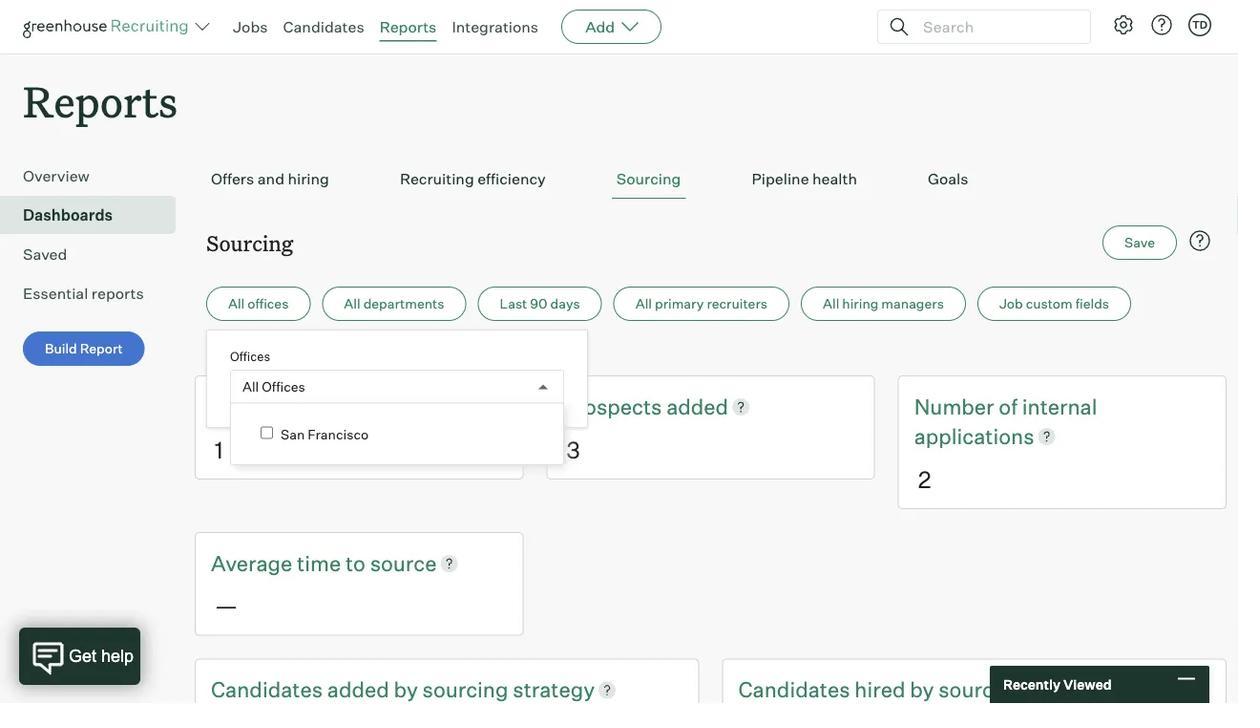 Task type: describe. For each thing, give the bounding box(es) containing it.
internal link
[[1023, 392, 1103, 421]]

strategy for candidates added by sourcing
[[513, 676, 595, 703]]

primary
[[655, 295, 704, 312]]

1 vertical spatial offices
[[262, 378, 305, 395]]

offices
[[248, 295, 289, 312]]

greenhouse recruiting image
[[23, 15, 195, 38]]

td
[[1193, 18, 1208, 31]]

recently viewed
[[1004, 676, 1112, 693]]

all departments button
[[322, 287, 467, 321]]

sourcing button
[[612, 160, 686, 199]]

essential reports
[[23, 284, 144, 303]]

number link
[[915, 392, 1000, 421]]

to
[[346, 550, 366, 576]]

save
[[1125, 234, 1156, 251]]

san francisco
[[281, 426, 369, 442]]

90
[[530, 295, 548, 312]]

all for all offices
[[228, 295, 245, 312]]

by for hired
[[911, 676, 935, 703]]

efficiency
[[478, 169, 546, 188]]

last 90 days
[[500, 295, 581, 312]]

saved link
[[23, 243, 168, 266]]

reports link
[[380, 17, 437, 36]]

goals
[[928, 169, 969, 188]]

2023
[[305, 346, 339, 362]]

pipeline health button
[[747, 160, 863, 199]]

1 vertical spatial reports
[[23, 73, 178, 129]]

custom
[[1027, 295, 1073, 312]]

all for all offices
[[243, 378, 259, 395]]

offers and hiring
[[211, 169, 329, 188]]

job custom fields
[[1000, 295, 1110, 312]]

all offices
[[228, 295, 289, 312]]

27,
[[283, 346, 302, 362]]

—
[[215, 591, 238, 620]]

francisco
[[308, 426, 369, 442]]

submitted
[[304, 393, 405, 420]]

days
[[551, 295, 581, 312]]

29
[[229, 346, 246, 362]]

applications
[[915, 423, 1035, 449]]

recruiting
[[400, 169, 474, 188]]

build
[[45, 340, 77, 357]]

hired link
[[855, 675, 911, 704]]

0 horizontal spatial added
[[327, 676, 390, 703]]

candidates for candidates hired by sourcing
[[739, 676, 851, 703]]

saved
[[23, 245, 67, 264]]

build report
[[45, 340, 123, 357]]

all departments
[[344, 295, 445, 312]]

0 vertical spatial added
[[667, 393, 729, 420]]

3
[[567, 435, 581, 464]]

sourcing for candidates added by sourcing
[[423, 676, 509, 703]]

add button
[[562, 10, 662, 44]]

jul 29 - oct 27, 2023
[[206, 346, 339, 362]]

managers
[[882, 295, 945, 312]]

0 horizontal spatial added link
[[327, 675, 394, 704]]

faq image
[[1189, 229, 1212, 252]]

offers
[[211, 169, 254, 188]]

job
[[1000, 295, 1024, 312]]

prospects link
[[563, 392, 667, 421]]

overview link
[[23, 164, 168, 187]]

all hiring managers
[[823, 295, 945, 312]]

average time to
[[211, 550, 370, 576]]

internal
[[1023, 393, 1098, 420]]

all primary recruiters
[[636, 295, 768, 312]]

viewed
[[1064, 676, 1112, 693]]

pipeline health
[[752, 169, 858, 188]]

san
[[281, 426, 305, 442]]

source link
[[370, 548, 437, 578]]

sourcing inside "button"
[[617, 169, 681, 188]]

dashboards
[[23, 206, 113, 225]]

of
[[1000, 393, 1018, 420]]

sourcing link for candidates hired by sourcing
[[939, 675, 1030, 704]]

recruiters
[[707, 295, 768, 312]]

referrals link
[[211, 392, 304, 421]]

strategy link for candidates hired by sourcing
[[1030, 675, 1112, 704]]

job custom fields button
[[978, 287, 1132, 321]]

all offices button
[[206, 287, 311, 321]]

and
[[258, 169, 285, 188]]

tab list containing offers and hiring
[[206, 160, 1216, 199]]

time link
[[297, 548, 346, 578]]

time
[[297, 550, 341, 576]]

recently
[[1004, 676, 1061, 693]]

candidates link for candidates added by sourcing
[[211, 675, 327, 704]]

referrals
[[211, 393, 304, 420]]



Task type: vqa. For each thing, say whether or not it's contained in the screenshot.
1st by from right
yes



Task type: locate. For each thing, give the bounding box(es) containing it.
1 horizontal spatial sourcing link
[[939, 675, 1030, 704]]

0 horizontal spatial sourcing link
[[423, 675, 513, 704]]

overview
[[23, 166, 90, 186]]

all inside button
[[344, 295, 361, 312]]

0 horizontal spatial hiring
[[288, 169, 329, 188]]

0 horizontal spatial by
[[394, 676, 418, 703]]

by link for added
[[394, 675, 423, 704]]

average link
[[211, 548, 297, 578]]

average
[[211, 550, 293, 576]]

Search text field
[[919, 13, 1074, 41]]

1 horizontal spatial reports
[[380, 17, 437, 36]]

1 strategy from the left
[[513, 676, 595, 703]]

td button
[[1185, 10, 1216, 40]]

sourcing link
[[423, 675, 513, 704], [939, 675, 1030, 704]]

1 vertical spatial hiring
[[843, 295, 879, 312]]

hiring left managers
[[843, 295, 879, 312]]

1 horizontal spatial sourcing
[[617, 169, 681, 188]]

2 sourcing link from the left
[[939, 675, 1030, 704]]

oct
[[257, 346, 280, 362]]

reports down greenhouse recruiting image
[[23, 73, 178, 129]]

0 horizontal spatial strategy
[[513, 676, 595, 703]]

candidates link
[[283, 17, 365, 36], [211, 675, 327, 704], [739, 675, 855, 704]]

applications link
[[915, 421, 1035, 451]]

1 horizontal spatial added
[[667, 393, 729, 420]]

candidates right jobs at left
[[283, 17, 365, 36]]

strategy for candidates hired by sourcing
[[1030, 676, 1112, 703]]

reports left 'integrations' link
[[380, 17, 437, 36]]

all left offices
[[228, 295, 245, 312]]

0 horizontal spatial reports
[[23, 73, 178, 129]]

save button
[[1103, 226, 1178, 260]]

all for all departments
[[344, 295, 361, 312]]

jobs link
[[233, 17, 268, 36]]

all primary recruiters button
[[614, 287, 790, 321]]

jobs
[[233, 17, 268, 36]]

last 90 days button
[[478, 287, 603, 321]]

0 vertical spatial hiring
[[288, 169, 329, 188]]

essential
[[23, 284, 88, 303]]

1 vertical spatial sourcing
[[206, 228, 294, 257]]

prospects
[[563, 393, 667, 420]]

by
[[394, 676, 418, 703], [911, 676, 935, 703]]

San Francisco checkbox
[[261, 426, 273, 439]]

health
[[813, 169, 858, 188]]

last
[[500, 295, 528, 312]]

dashboards link
[[23, 204, 168, 227]]

all inside 'button'
[[636, 295, 652, 312]]

1 vertical spatial added
[[327, 676, 390, 703]]

candidates for candidates added by sourcing
[[211, 676, 323, 703]]

report
[[80, 340, 123, 357]]

added
[[667, 393, 729, 420], [327, 676, 390, 703]]

jul
[[206, 346, 226, 362]]

1 sourcing link from the left
[[423, 675, 513, 704]]

of link
[[1000, 392, 1023, 421]]

candidates hired by sourcing
[[739, 676, 1030, 703]]

1 by from the left
[[394, 676, 418, 703]]

candidates down —
[[211, 676, 323, 703]]

all left departments
[[344, 295, 361, 312]]

strategy link for candidates added by sourcing
[[513, 675, 595, 704]]

1 sourcing from the left
[[423, 676, 509, 703]]

departments
[[364, 295, 445, 312]]

fields
[[1076, 295, 1110, 312]]

1 horizontal spatial added link
[[667, 392, 729, 421]]

pipeline
[[752, 169, 810, 188]]

0 horizontal spatial strategy link
[[513, 675, 595, 704]]

recruiting efficiency button
[[395, 160, 551, 199]]

all inside "button"
[[228, 295, 245, 312]]

all hiring managers button
[[801, 287, 967, 321]]

sourcing link for candidates added by sourcing
[[423, 675, 513, 704]]

essential reports link
[[23, 282, 168, 305]]

0 vertical spatial sourcing
[[617, 169, 681, 188]]

0 horizontal spatial by link
[[394, 675, 423, 704]]

add
[[586, 17, 615, 36]]

1 horizontal spatial strategy
[[1030, 676, 1112, 703]]

offices down 27,
[[262, 378, 305, 395]]

offers and hiring button
[[206, 160, 334, 199]]

candidates for candidates
[[283, 17, 365, 36]]

integrations link
[[452, 17, 539, 36]]

1
[[215, 435, 223, 464]]

2 strategy from the left
[[1030, 676, 1112, 703]]

hired
[[855, 676, 906, 703]]

build report button
[[23, 332, 145, 366]]

all down -
[[243, 378, 259, 395]]

sourcing for candidates hired by sourcing
[[939, 676, 1025, 703]]

2 by link from the left
[[911, 675, 939, 704]]

1 by link from the left
[[394, 675, 423, 704]]

1 vertical spatial added link
[[327, 675, 394, 704]]

number
[[915, 393, 995, 420]]

hiring right and
[[288, 169, 329, 188]]

to link
[[346, 548, 370, 578]]

1 horizontal spatial strategy link
[[1030, 675, 1112, 704]]

1 strategy link from the left
[[513, 675, 595, 704]]

tab list
[[206, 160, 1216, 199]]

candidates added by sourcing
[[211, 676, 513, 703]]

offices right "jul"
[[230, 348, 271, 364]]

sourcing
[[617, 169, 681, 188], [206, 228, 294, 257]]

all offices
[[243, 378, 305, 395]]

all for all hiring managers
[[823, 295, 840, 312]]

0 vertical spatial added link
[[667, 392, 729, 421]]

1 horizontal spatial hiring
[[843, 295, 879, 312]]

recruiting efficiency
[[400, 169, 546, 188]]

2 by from the left
[[911, 676, 935, 703]]

all left managers
[[823, 295, 840, 312]]

number of internal
[[915, 393, 1103, 420]]

hiring
[[288, 169, 329, 188], [843, 295, 879, 312]]

configure image
[[1113, 13, 1136, 36]]

candidates link for candidates hired by sourcing
[[739, 675, 855, 704]]

offices
[[230, 348, 271, 364], [262, 378, 305, 395]]

2 strategy link from the left
[[1030, 675, 1112, 704]]

by link
[[394, 675, 423, 704], [911, 675, 939, 704]]

0 vertical spatial reports
[[380, 17, 437, 36]]

1 horizontal spatial by
[[911, 676, 935, 703]]

goals button
[[924, 160, 974, 199]]

by link for hired
[[911, 675, 939, 704]]

hiring inside button
[[288, 169, 329, 188]]

by for added
[[394, 676, 418, 703]]

0 horizontal spatial sourcing
[[423, 676, 509, 703]]

2 sourcing from the left
[[939, 676, 1025, 703]]

all inside 'button'
[[823, 295, 840, 312]]

0 horizontal spatial sourcing
[[206, 228, 294, 257]]

integrations
[[452, 17, 539, 36]]

hiring inside 'button'
[[843, 295, 879, 312]]

0 vertical spatial offices
[[230, 348, 271, 364]]

1 horizontal spatial sourcing
[[939, 676, 1025, 703]]

all left the primary
[[636, 295, 652, 312]]

td button
[[1189, 13, 1212, 36]]

1 horizontal spatial by link
[[911, 675, 939, 704]]

all for all primary recruiters
[[636, 295, 652, 312]]

candidates left the hired
[[739, 676, 851, 703]]

2
[[919, 465, 932, 493]]

all
[[228, 295, 245, 312], [344, 295, 361, 312], [636, 295, 652, 312], [823, 295, 840, 312], [243, 378, 259, 395]]

submitted link
[[304, 392, 405, 421]]



